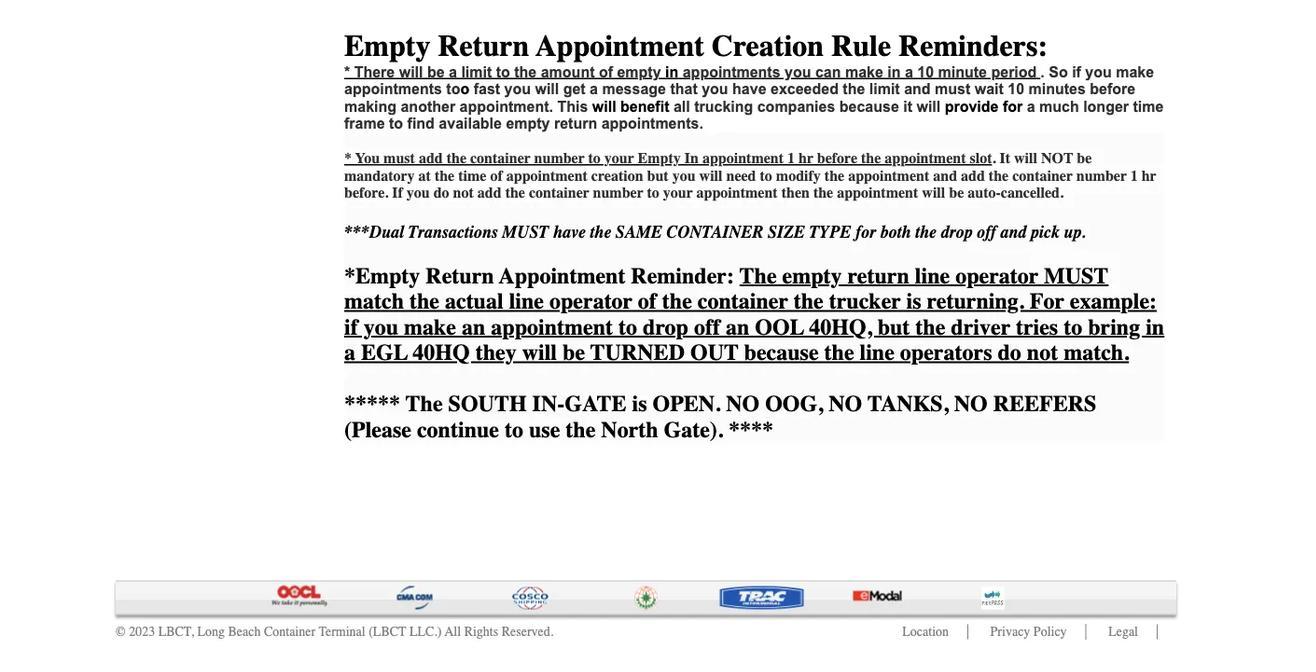 Task type: describe. For each thing, give the bounding box(es) containing it.
1 horizontal spatial make
[[845, 64, 884, 81]]

* for * you must add the container number to your empty in appointment 1 hr before the appointment slot
[[344, 150, 352, 168]]

ool
[[755, 315, 804, 341]]

0 vertical spatial empty
[[617, 64, 661, 81]]

*****
[[344, 392, 400, 418]]

reminders:
[[899, 30, 1048, 64]]

driver
[[951, 315, 1011, 341]]

the inside no oog, no tanks, no reefers (please continue to use the north gate). ****
[[566, 418, 596, 443]]

continue
[[417, 418, 499, 443]]

south
[[448, 392, 527, 418]]

empty return appointment creation rule reminders:
[[344, 30, 1048, 64]]

drop inside the empty return line operator must match the actual line operator of the container the trucker is returning.  for example: if you make an appointment to drop off an ool 40hq, but the driver tries to bring in a egl 40hq they will be turned out because the line operators do not match.
[[643, 315, 689, 341]]

mandatory
[[344, 168, 415, 185]]

need
[[726, 168, 756, 185]]

* for * there will be a limit to the amount of empty in appointments you can make in a 10 minute period
[[344, 64, 350, 81]]

1 horizontal spatial drop
[[941, 223, 973, 242]]

exceeded
[[771, 81, 839, 98]]

turned
[[591, 341, 685, 366]]

2 horizontal spatial add
[[961, 168, 985, 185]]

container
[[667, 223, 764, 242]]

*empty
[[344, 264, 420, 289]]

reserved.
[[502, 625, 554, 640]]

return inside the a much longer time frame to find available empty return appointments.
[[554, 116, 597, 133]]

***dual
[[344, 223, 404, 242]]

2 horizontal spatial number
[[1077, 168, 1127, 185]]

but inside the empty return line operator must match the actual line operator of the container the trucker is returning.  for example: if you make an appointment to drop off an ool 40hq, but the driver tries to bring in a egl 40hq they will be turned out because the line operators do not match.
[[878, 315, 910, 341]]

for
[[1030, 289, 1065, 315]]

that
[[670, 81, 698, 98]]

1 horizontal spatial empty
[[638, 150, 681, 168]]

both
[[880, 223, 911, 242]]

will right this
[[592, 99, 616, 115]]

0 horizontal spatial hr
[[799, 150, 814, 168]]

will right there
[[399, 64, 423, 81]]

is inside the empty return line operator must match the actual line operator of the container the trucker is returning.  for example: if you make an appointment to drop off an ool 40hq, but the driver tries to bring in a egl 40hq they will be turned out because the line operators do not match.
[[907, 289, 922, 315]]

period
[[991, 64, 1037, 81]]

oog,
[[765, 392, 823, 418]]

then
[[782, 185, 810, 202]]

if
[[392, 185, 403, 202]]

policy
[[1034, 625, 1067, 640]]

privacy
[[991, 625, 1031, 640]]

1 horizontal spatial appointments
[[683, 64, 781, 81]]

operators
[[900, 341, 992, 366]]

1 horizontal spatial number
[[593, 185, 644, 202]]

1 horizontal spatial in
[[888, 64, 901, 81]]

of for amount
[[599, 64, 613, 81]]

1 no from the left
[[726, 392, 760, 418]]

hr inside the .  it will not be mandatory at the time of appointment creation but you will need to modify the appointment and add the container number 1 hr before.  if you do not add the container number to your appointment then the appointment will be auto-cancelled.
[[1142, 168, 1157, 185]]

and inside fast you will get a message that you have exceeded the limit and must wait 10 minutes before making another appointment.  this
[[904, 81, 931, 98]]

minute
[[938, 64, 987, 81]]

creation
[[591, 168, 643, 185]]

to inside .  so if you make appointments to
[[446, 81, 460, 98]]

. for it
[[992, 150, 996, 168]]

container right "it"
[[1013, 168, 1073, 185]]

companies
[[757, 99, 835, 115]]

off inside the empty return line operator must match the actual line operator of the container the trucker is returning.  for example: if you make an appointment to drop off an ool 40hq, but the driver tries to bring in a egl 40hq they will be turned out because the line operators do not match.
[[694, 315, 720, 341]]

fast you will get a message that you have exceeded the limit and must wait 10 minutes before making another appointment.  this
[[344, 81, 1136, 115]]

will inside fast you will get a message that you have exceeded the limit and must wait 10 minutes before making another appointment.  this
[[535, 81, 559, 98]]

1 vertical spatial the
[[406, 392, 443, 418]]

you up trucking
[[702, 81, 728, 98]]

will right 'it'
[[917, 99, 941, 115]]

you inside the empty return line operator must match the actual line operator of the container the trucker is returning.  for example: if you make an appointment to drop off an ool 40hq, but the driver tries to bring in a egl 40hq they will be turned out because the line operators do not match.
[[364, 315, 398, 341]]

2 vertical spatial .
[[715, 392, 721, 418]]

1 horizontal spatial add
[[478, 185, 502, 202]]

2023
[[129, 625, 155, 640]]

there
[[354, 64, 395, 81]]

1 horizontal spatial line
[[860, 341, 895, 366]]

40hq,
[[809, 315, 872, 341]]

reminder:
[[631, 264, 734, 289]]

this
[[558, 99, 588, 115]]

a inside the a much longer time frame to find available empty return appointments.
[[1027, 99, 1035, 115]]

time inside the .  it will not be mandatory at the time of appointment creation but you will need to modify the appointment and add the container number 1 hr before.  if you do not add the container number to your appointment then the appointment will be auto-cancelled.
[[458, 168, 487, 185]]

2 horizontal spatial and
[[1000, 223, 1027, 242]]

0 horizontal spatial is
[[632, 392, 647, 418]]

get
[[563, 81, 586, 98]]

it
[[904, 99, 913, 115]]

2 horizontal spatial line
[[915, 264, 950, 289]]

message
[[602, 81, 666, 98]]

.  it will not be mandatory at the time of appointment creation but you will need to modify the appointment and add the container number 1 hr before.  if you do not add the container number to your appointment then the appointment will be auto-cancelled.
[[344, 150, 1157, 202]]

* you must add the container number to your empty in appointment 1 hr before the appointment slot
[[344, 150, 992, 168]]

all
[[674, 99, 690, 115]]

gate).
[[664, 418, 723, 443]]

you up "appointment."
[[504, 81, 531, 98]]

find
[[407, 116, 435, 133]]

the inside fast you will get a message that you have exceeded the limit and must wait 10 minutes before making another appointment.  this
[[843, 81, 865, 98]]

match.
[[1064, 341, 1129, 366]]

have inside fast you will get a message that you have exceeded the limit and must wait 10 minutes before making another appointment.  this
[[733, 81, 767, 98]]

terminal
[[319, 625, 366, 640]]

time inside the a much longer time frame to find available empty return appointments.
[[1133, 99, 1164, 115]]

location
[[903, 625, 949, 640]]

limit inside fast you will get a message that you have exceeded the limit and must wait 10 minutes before making another appointment.  this
[[870, 81, 900, 98]]

*empty return appointment reminder:
[[344, 264, 740, 289]]

legal
[[1109, 625, 1138, 640]]

open
[[653, 392, 715, 418]]

appointment inside the empty return line operator must match the actual line operator of the container the trucker is returning.  for example: if you make an appointment to drop off an ool 40hq, but the driver tries to bring in a egl 40hq they will be turned out because the line operators do not match.
[[491, 315, 613, 341]]

©
[[116, 625, 126, 640]]

of for time
[[490, 168, 503, 185]]

it
[[1000, 150, 1011, 168]]

make inside .  so if you make appointments to
[[1116, 64, 1154, 81]]

be right not
[[1077, 150, 1092, 168]]

© 2023 lbct, long beach container terminal (lbct llc.) all rights reserved.
[[116, 625, 554, 640]]

pick
[[1031, 223, 1060, 242]]

and inside the .  it will not be mandatory at the time of appointment creation but you will need to modify the appointment and add the container number 1 hr before.  if you do not add the container number to your appointment then the appointment will be auto-cancelled.
[[933, 168, 957, 185]]

lbct,
[[158, 625, 194, 640]]

north
[[601, 418, 658, 443]]

must inside fast you will get a message that you have exceeded the limit and must wait 10 minutes before making another appointment.  this
[[935, 81, 971, 98]]

1 horizontal spatial off
[[977, 223, 996, 242]]

container inside the empty return line operator must match the actual line operator of the container the trucker is returning.  for example: if you make an appointment to drop off an ool 40hq, but the driver tries to bring in a egl 40hq they will be turned out because the line operators do not match.
[[698, 289, 788, 315]]

modify
[[776, 168, 821, 185]]

you inside .  so if you make appointments to
[[1086, 64, 1112, 81]]

container left creation
[[529, 185, 589, 202]]

will right "it"
[[1014, 150, 1038, 168]]

return for *empty
[[426, 264, 494, 289]]

be inside the empty return line operator must match the actual line operator of the container the trucker is returning.  for example: if you make an appointment to drop off an ool 40hq, but the driver tries to bring in a egl 40hq they will be turned out because the line operators do not match.
[[563, 341, 585, 366]]

container
[[264, 625, 316, 640]]

2 an from the left
[[726, 315, 750, 341]]

you left the need
[[673, 168, 696, 185]]

1 horizontal spatial operator
[[956, 264, 1039, 289]]

1 vertical spatial must
[[384, 150, 415, 168]]

tanks,
[[868, 392, 949, 418]]

type
[[809, 223, 851, 242]]

will inside the empty return line operator must match the actual line operator of the container the trucker is returning.  for example: if you make an appointment to drop off an ool 40hq, but the driver tries to bring in a egl 40hq they will be turned out because the line operators do not match.
[[522, 341, 557, 366]]

amount
[[541, 64, 595, 81]]

match
[[344, 289, 404, 315]]

1 horizontal spatial because
[[840, 99, 899, 115]]

up
[[1064, 223, 1082, 242]]

o
[[460, 81, 470, 98]]

for for provide
[[1003, 99, 1023, 115]]

will right in at the top right of the page
[[699, 168, 723, 185]]

appointments.
[[602, 116, 704, 133]]

a up another
[[449, 64, 457, 81]]

bring
[[1088, 315, 1141, 341]]

0 horizontal spatial operator
[[550, 289, 633, 315]]

egl
[[361, 341, 408, 366]]

legal link
[[1109, 625, 1138, 640]]



Task type: vqa. For each thing, say whether or not it's contained in the screenshot.
left return
yes



Task type: locate. For each thing, give the bounding box(es) containing it.
creation
[[712, 30, 824, 64]]

of inside the empty return line operator must match the actual line operator of the container the trucker is returning.  for example: if you make an appointment to drop off an ool 40hq, but the driver tries to bring in a egl 40hq they will be turned out because the line operators do not match.
[[638, 289, 657, 315]]

no right oog,
[[829, 392, 862, 418]]

1 vertical spatial before
[[817, 150, 858, 168]]

1 horizontal spatial hr
[[1142, 168, 1157, 185]]

1 vertical spatial have
[[553, 223, 586, 242]]

no oog, no tanks, no reefers (please continue to use the north gate). ****
[[344, 392, 1097, 443]]

limit
[[461, 64, 492, 81], [870, 81, 900, 98]]

0 vertical spatial and
[[904, 81, 931, 98]]

if right so
[[1072, 64, 1081, 81]]

do inside the .  it will not be mandatory at the time of appointment creation but you will need to modify the appointment and add the container number 1 hr before.  if you do not add the container number to your appointment then the appointment will be auto-cancelled.
[[434, 185, 449, 202]]

0 vertical spatial for
[[1003, 99, 1023, 115]]

0 horizontal spatial of
[[490, 168, 503, 185]]

no
[[726, 392, 760, 418], [829, 392, 862, 418], [954, 392, 988, 418]]

drop down reminder:
[[643, 315, 689, 341]]

an left ool
[[726, 315, 750, 341]]

* left there
[[344, 64, 350, 81]]

beach
[[228, 625, 261, 640]]

1 vertical spatial appointment
[[499, 264, 626, 289]]

0 horizontal spatial add
[[419, 150, 443, 168]]

must down minute
[[935, 81, 971, 98]]

trucker
[[829, 289, 901, 315]]

a right get
[[590, 81, 598, 98]]

1 horizontal spatial no
[[829, 392, 862, 418]]

0 horizontal spatial limit
[[461, 64, 492, 81]]

1 horizontal spatial 1
[[1131, 168, 1138, 185]]

container down the available
[[470, 150, 531, 168]]

return inside the empty return line operator must match the actual line operator of the container the trucker is returning.  for example: if you make an appointment to drop off an ool 40hq, but the driver tries to bring in a egl 40hq they will be turned out because the line operators do not match.
[[848, 264, 910, 289]]

0 horizontal spatial in
[[665, 64, 679, 81]]

number down this
[[534, 150, 585, 168]]

fast
[[474, 81, 500, 98]]

line right 'trucker'
[[915, 264, 950, 289]]

empty down "appointment."
[[506, 116, 550, 133]]

your inside the .  it will not be mandatory at the time of appointment creation but you will need to modify the appointment and add the container number 1 hr before.  if you do not add the container number to your appointment then the appointment will be auto-cancelled.
[[663, 185, 693, 202]]

an up south at the left of page
[[462, 315, 486, 341]]

empty up making
[[344, 30, 431, 64]]

1 horizontal spatial for
[[1003, 99, 1023, 115]]

reefers
[[994, 392, 1097, 418]]

1 horizontal spatial but
[[878, 315, 910, 341]]

1 vertical spatial but
[[878, 315, 910, 341]]

0 vertical spatial because
[[840, 99, 899, 115]]

have up the a much longer time frame to find available empty return appointments.
[[733, 81, 767, 98]]

for down wait
[[1003, 99, 1023, 115]]

appointments up fast you will get a message that you have exceeded the limit and must wait 10 minutes before making another appointment.  this
[[683, 64, 781, 81]]

returning.
[[927, 289, 1024, 315]]

1 horizontal spatial and
[[933, 168, 957, 185]]

of up turned
[[638, 289, 657, 315]]

1 vertical spatial not
[[1027, 341, 1058, 366]]

1 horizontal spatial 10
[[1008, 81, 1025, 98]]

1 vertical spatial *
[[344, 150, 352, 168]]

10 inside fast you will get a message that you have exceeded the limit and must wait 10 minutes before making another appointment.  this
[[1008, 81, 1025, 98]]

1 vertical spatial limit
[[870, 81, 900, 98]]

you
[[355, 150, 380, 168]]

of down the available
[[490, 168, 503, 185]]

add down find
[[419, 150, 443, 168]]

0 horizontal spatial have
[[553, 223, 586, 242]]

cancelled.
[[1001, 185, 1064, 202]]

1 horizontal spatial time
[[1133, 99, 1164, 115]]

of inside the .  it will not be mandatory at the time of appointment creation but you will need to modify the appointment and add the container number 1 hr before.  if you do not add the container number to your appointment then the appointment will be auto-cancelled.
[[490, 168, 503, 185]]

in up that at the right
[[665, 64, 679, 81]]

0 horizontal spatial return
[[554, 116, 597, 133]]

return for empty
[[438, 30, 529, 64]]

0 vertical spatial do
[[434, 185, 449, 202]]

do down returning.
[[998, 341, 1022, 366]]

0 vertical spatial appointment
[[536, 30, 704, 64]]

0 vertical spatial before
[[1090, 81, 1136, 98]]

time
[[1133, 99, 1164, 115], [458, 168, 487, 185]]

use
[[529, 418, 560, 443]]

1 vertical spatial off
[[694, 315, 720, 341]]

not inside the empty return line operator must match the actual line operator of the container the trucker is returning.  for example: if you make an appointment to drop off an ool 40hq, but the driver tries to bring in a egl 40hq they will be turned out because the line operators do not match.
[[1027, 341, 1058, 366]]

2 horizontal spatial in
[[1146, 315, 1165, 341]]

0 vertical spatial limit
[[461, 64, 492, 81]]

2 vertical spatial of
[[638, 289, 657, 315]]

out
[[690, 341, 739, 366]]

the empty return line operator must match the actual line operator of the container the trucker is returning.  for example: if you make an appointment to drop off an ool 40hq, but the driver tries to bring in a egl 40hq they will be turned out because the line operators do not match.
[[344, 264, 1165, 366]]

will left auto-
[[922, 185, 946, 202]]

for for type
[[856, 223, 876, 242]]

the
[[514, 64, 537, 81], [843, 81, 865, 98], [447, 150, 467, 168], [861, 150, 881, 168], [435, 168, 455, 185], [825, 168, 845, 185], [989, 168, 1009, 185], [505, 185, 525, 202], [814, 185, 834, 202], [590, 223, 612, 242], [915, 223, 937, 242], [410, 289, 439, 315], [662, 289, 692, 315], [794, 289, 824, 315], [916, 315, 946, 341], [824, 341, 854, 366], [566, 418, 596, 443]]

make right match
[[404, 315, 456, 341]]

2 horizontal spatial no
[[954, 392, 988, 418]]

10 down period on the right top of page
[[1008, 81, 1025, 98]]

1 an from the left
[[462, 315, 486, 341]]

they
[[476, 341, 517, 366]]

1 vertical spatial empty
[[506, 116, 550, 133]]

. inside the .  it will not be mandatory at the time of appointment creation but you will need to modify the appointment and add the container number 1 hr before.  if you do not add the container number to your appointment then the appointment will be auto-cancelled.
[[992, 150, 996, 168]]

much
[[1040, 99, 1079, 115]]

1 horizontal spatial not
[[1027, 341, 1058, 366]]

no left oog,
[[726, 392, 760, 418]]

1 horizontal spatial before
[[1090, 81, 1136, 98]]

(lbct
[[369, 625, 406, 640]]

(please
[[344, 418, 411, 443]]

.
[[1041, 64, 1045, 81], [992, 150, 996, 168], [715, 392, 721, 418]]

you
[[785, 64, 811, 81], [1086, 64, 1112, 81], [504, 81, 531, 98], [702, 81, 728, 98], [673, 168, 696, 185], [407, 185, 430, 202], [364, 315, 398, 341]]

siz​​e
[[768, 223, 805, 242]]

another
[[401, 99, 456, 115]]

tries
[[1016, 315, 1058, 341]]

auto-
[[968, 185, 1001, 202]]

limit down 'rule'
[[870, 81, 900, 98]]

10 left minute
[[918, 64, 934, 81]]

before up longer at the top right of page
[[1090, 81, 1136, 98]]

and left pick
[[1000, 223, 1027, 242]]

0 vertical spatial 10
[[918, 64, 934, 81]]

2 vertical spatial empty
[[783, 264, 842, 289]]

2 * from the top
[[344, 150, 352, 168]]

0 horizontal spatial number
[[534, 150, 585, 168]]

container up out
[[698, 289, 788, 315]]

0 horizontal spatial before
[[817, 150, 858, 168]]

***dual transactions must have the same container siz​​e type for both the drop off and pick up .​​
[[344, 223, 1086, 242]]

appointment up the message
[[536, 30, 704, 64]]

3 no from the left
[[954, 392, 988, 418]]

appointments inside .  so if you make appointments to
[[344, 81, 442, 98]]

. left "it"
[[992, 150, 996, 168]]

the inside the empty return line operator must match the actual line operator of the container the trucker is returning.  for example: if you make an appointment to drop off an ool 40hq, but the driver tries to bring in a egl 40hq they will be turned out because the line operators do not match.
[[740, 264, 777, 289]]

number right not
[[1077, 168, 1127, 185]]

wait
[[975, 81, 1004, 98]]

0 horizontal spatial your
[[605, 150, 634, 168]]

make up longer at the top right of page
[[1116, 64, 1154, 81]]

drop down auto-
[[941, 223, 973, 242]]

1 inside the .  it will not be mandatory at the time of appointment creation but you will need to modify the appointment and add the container number 1 hr before.  if you do not add the container number to your appointment then the appointment will be auto-cancelled.
[[1131, 168, 1138, 185]]

but right 40hq,
[[878, 315, 910, 341]]

1 horizontal spatial empty
[[617, 64, 661, 81]]

***** the south in-gate is open .
[[344, 392, 721, 418]]

of up the message
[[599, 64, 613, 81]]

must
[[502, 223, 549, 242], [1044, 264, 1109, 289]]

at
[[419, 168, 431, 185]]

1 vertical spatial drop
[[643, 315, 689, 341]]

add
[[419, 150, 443, 168], [961, 168, 985, 185], [478, 185, 502, 202]]

0 horizontal spatial and
[[904, 81, 931, 98]]

must inside the empty return line operator must match the actual line operator of the container the trucker is returning.  for example: if you make an appointment to drop off an ool 40hq, but the driver tries to bring in a egl 40hq they will be turned out because the line operators do not match.
[[1044, 264, 1109, 289]]

will benefit all trucking companies because it will provide for
[[592, 99, 1027, 115]]

off down reminder:
[[694, 315, 720, 341]]

container
[[470, 150, 531, 168], [1013, 168, 1073, 185], [529, 185, 589, 202], [698, 289, 788, 315]]

return
[[438, 30, 529, 64], [426, 264, 494, 289]]

do inside the empty return line operator must match the actual line operator of the container the trucker is returning.  for example: if you make an appointment to drop off an ool 40hq, but the driver tries to bring in a egl 40hq they will be turned out because the line operators do not match.
[[998, 341, 1022, 366]]

not up transactions
[[453, 185, 474, 202]]

you right if
[[407, 185, 430, 202]]

appointment for creation
[[536, 30, 704, 64]]

appointment for reminder:
[[499, 264, 626, 289]]

appointment
[[703, 150, 784, 168], [885, 150, 966, 168], [506, 168, 588, 185], [848, 168, 930, 185], [697, 185, 778, 202], [837, 185, 919, 202], [491, 315, 613, 341]]

a inside fast you will get a message that you have exceeded the limit and must wait 10 minutes before making another appointment.  this
[[590, 81, 598, 98]]

before down "will benefit all trucking companies because it will provide for"
[[817, 150, 858, 168]]

will right the they
[[522, 341, 557, 366]]

is
[[907, 289, 922, 315], [632, 392, 647, 418]]

1 vertical spatial must
[[1044, 264, 1109, 289]]

must left at
[[384, 150, 415, 168]]

rule
[[832, 30, 891, 64]]

1 * from the top
[[344, 64, 350, 81]]

0 vertical spatial of
[[599, 64, 613, 81]]

1 vertical spatial is
[[632, 392, 647, 418]]

10
[[918, 64, 934, 81], [1008, 81, 1025, 98]]

long
[[197, 625, 225, 640]]

empty
[[617, 64, 661, 81], [506, 116, 550, 133], [783, 264, 842, 289]]

privacy policy
[[991, 625, 1067, 640]]

1 vertical spatial empty
[[638, 150, 681, 168]]

but inside the .  it will not be mandatory at the time of appointment creation but you will need to modify the appointment and add the container number 1 hr before.  if you do not add the container number to your appointment then the appointment will be auto-cancelled.
[[647, 168, 669, 185]]

a up 'it'
[[905, 64, 913, 81]]

slot
[[970, 150, 992, 168]]

be up another
[[427, 64, 445, 81]]

to inside no oog, no tanks, no reefers (please continue to use the north gate). ****
[[505, 418, 523, 443]]

your down * you must add the container number to your empty in appointment 1 hr before the appointment slot
[[663, 185, 693, 202]]

minutes
[[1029, 81, 1086, 98]]

0 vertical spatial *
[[344, 64, 350, 81]]

off down auto-
[[977, 223, 996, 242]]

in inside the empty return line operator must match the actual line operator of the container the trucker is returning.  for example: if you make an appointment to drop off an ool 40hq, but the driver tries to bring in a egl 40hq they will be turned out because the line operators do not match.
[[1146, 315, 1165, 341]]

to inside the a much longer time frame to find available empty return appointments.
[[389, 116, 403, 133]]

. for so
[[1041, 64, 1045, 81]]

1 horizontal spatial the
[[740, 264, 777, 289]]

0 vertical spatial must
[[935, 81, 971, 98]]

1 horizontal spatial return
[[848, 264, 910, 289]]

*
[[344, 64, 350, 81], [344, 150, 352, 168]]

0 horizontal spatial must
[[502, 223, 549, 242]]

1 vertical spatial do
[[998, 341, 1022, 366]]

.  so if you make appointments to
[[344, 64, 1154, 98]]

if inside the empty return line operator must match the actual line operator of the container the trucker is returning.  for example: if you make an appointment to drop off an ool 40hq, but the driver tries to bring in a egl 40hq they will be turned out because the line operators do not match.
[[344, 315, 358, 341]]

a left egl
[[344, 341, 356, 366]]

return down the 'both'
[[848, 264, 910, 289]]

1 horizontal spatial your
[[663, 185, 693, 202]]

you up longer at the top right of page
[[1086, 64, 1112, 81]]

not up reefers
[[1027, 341, 1058, 366]]

but
[[647, 168, 669, 185], [878, 315, 910, 341]]

longer
[[1084, 99, 1129, 115]]

be left auto-
[[949, 185, 964, 202]]

appointment
[[536, 30, 704, 64], [499, 264, 626, 289]]

drop
[[941, 223, 973, 242], [643, 315, 689, 341]]

0 horizontal spatial for
[[856, 223, 876, 242]]

no down operators
[[954, 392, 988, 418]]

empty up the message
[[617, 64, 661, 81]]

0 horizontal spatial no
[[726, 392, 760, 418]]

transactions
[[408, 223, 498, 242]]

empty
[[344, 30, 431, 64], [638, 150, 681, 168]]

2 no from the left
[[829, 392, 862, 418]]

rights
[[464, 625, 498, 640]]

1 right not
[[1131, 168, 1138, 185]]

because left 'it'
[[840, 99, 899, 115]]

and
[[904, 81, 931, 98], [933, 168, 957, 185], [1000, 223, 1027, 242]]

return down this
[[554, 116, 597, 133]]

in
[[685, 150, 699, 168]]

0 horizontal spatial line
[[509, 289, 544, 315]]

be up "gate" at the left of the page
[[563, 341, 585, 366]]

1 horizontal spatial must
[[935, 81, 971, 98]]

empty inside the a much longer time frame to find available empty return appointments.
[[506, 116, 550, 133]]

so
[[1049, 64, 1068, 81]]

in
[[665, 64, 679, 81], [888, 64, 901, 81], [1146, 315, 1165, 341]]

0 vertical spatial is
[[907, 289, 922, 315]]

1 vertical spatial return
[[848, 264, 910, 289]]

line down 'trucker'
[[860, 341, 895, 366]]

frame
[[344, 116, 385, 133]]

0 horizontal spatial appointments
[[344, 81, 442, 98]]

a left the much
[[1027, 99, 1035, 115]]

because up oog,
[[744, 341, 819, 366]]

have up *empty return appointment reminder:
[[553, 223, 586, 242]]

make right can
[[845, 64, 884, 81]]

not
[[1041, 150, 1074, 168]]

. left "****" on the right bottom
[[715, 392, 721, 418]]

1 vertical spatial .
[[992, 150, 996, 168]]

. inside .  so if you make appointments to
[[1041, 64, 1045, 81]]

0 vertical spatial not
[[453, 185, 474, 202]]

0 horizontal spatial do
[[434, 185, 449, 202]]

2 horizontal spatial of
[[638, 289, 657, 315]]

time right at
[[458, 168, 487, 185]]

can
[[816, 64, 841, 81]]

location link
[[903, 625, 949, 640]]

all
[[445, 625, 461, 640]]

0 horizontal spatial empty
[[506, 116, 550, 133]]

for left the 'both'
[[856, 223, 876, 242]]

2 horizontal spatial .
[[1041, 64, 1045, 81]]

0 vertical spatial if
[[1072, 64, 1081, 81]]

appointment down same
[[499, 264, 626, 289]]

for
[[1003, 99, 1023, 115], [856, 223, 876, 242]]

in right can
[[888, 64, 901, 81]]

add left "it"
[[961, 168, 985, 185]]

2 horizontal spatial make
[[1116, 64, 1154, 81]]

return
[[554, 116, 597, 133], [848, 264, 910, 289]]

0 horizontal spatial because
[[744, 341, 819, 366]]

empty left in at the top right of the page
[[638, 150, 681, 168]]

operator up driver
[[956, 264, 1039, 289]]

return down transactions
[[426, 264, 494, 289]]

the down 'siz​​e'
[[740, 264, 777, 289]]

1 horizontal spatial .
[[992, 150, 996, 168]]

1 horizontal spatial is
[[907, 289, 922, 315]]

1 horizontal spatial limit
[[870, 81, 900, 98]]

0 horizontal spatial 1
[[788, 150, 795, 168]]

1 horizontal spatial if
[[1072, 64, 1081, 81]]

empty down type
[[783, 264, 842, 289]]

will down amount
[[535, 81, 559, 98]]

* left you
[[344, 150, 352, 168]]

operator
[[956, 264, 1039, 289], [550, 289, 633, 315]]

available
[[439, 116, 502, 133]]

0 horizontal spatial .
[[715, 392, 721, 418]]

you down *empty
[[364, 315, 398, 341]]

1 horizontal spatial an
[[726, 315, 750, 341]]

a inside the empty return line operator must match the actual line operator of the container the trucker is returning.  for example: if you make an appointment to drop off an ool 40hq, but the driver tries to bring in a egl 40hq they will be turned out because the line operators do not match.
[[344, 341, 356, 366]]

a much longer time frame to find available empty return appointments.
[[344, 99, 1164, 133]]

0 vertical spatial empty
[[344, 30, 431, 64]]

off
[[977, 223, 996, 242], [694, 315, 720, 341]]

must down up
[[1044, 264, 1109, 289]]

a
[[449, 64, 457, 81], [905, 64, 913, 81], [590, 81, 598, 98], [1027, 99, 1035, 115], [344, 341, 356, 366]]

privacy policy link
[[991, 625, 1067, 640]]

and up 'it'
[[904, 81, 931, 98]]

is right 'trucker'
[[907, 289, 922, 315]]

before inside fast you will get a message that you have exceeded the limit and must wait 10 minutes before making another appointment.  this
[[1090, 81, 1136, 98]]

0 horizontal spatial but
[[647, 168, 669, 185]]

0 horizontal spatial drop
[[643, 315, 689, 341]]

empty inside the empty return line operator must match the actual line operator of the container the trucker is returning.  for example: if you make an appointment to drop off an ool 40hq, but the driver tries to bring in a egl 40hq they will be turned out because the line operators do not match.
[[783, 264, 842, 289]]

must up *empty return appointment reminder:
[[502, 223, 549, 242]]

if inside .  so if you make appointments to
[[1072, 64, 1081, 81]]

line right actual
[[509, 289, 544, 315]]

0 horizontal spatial empty
[[344, 30, 431, 64]]

gate
[[565, 392, 627, 418]]

in right bring
[[1146, 315, 1165, 341]]

do right at
[[434, 185, 449, 202]]

* there will be a limit to the amount of empty in appointments you can make in a 10 minute period
[[344, 64, 1037, 81]]

0 horizontal spatial 10
[[918, 64, 934, 81]]

because inside the empty return line operator must match the actual line operator of the container the trucker is returning.  for example: if you make an appointment to drop off an ool 40hq, but the driver tries to bring in a egl 40hq they will be turned out because the line operators do not match.
[[744, 341, 819, 366]]

not inside the .  it will not be mandatory at the time of appointment creation but you will need to modify the appointment and add the container number 1 hr before.  if you do not add the container number to your appointment then the appointment will be auto-cancelled.
[[453, 185, 474, 202]]

0 vertical spatial the
[[740, 264, 777, 289]]

you up exceeded
[[785, 64, 811, 81]]

0 vertical spatial your
[[605, 150, 634, 168]]

appointments down there
[[344, 81, 442, 98]]

1 vertical spatial if
[[344, 315, 358, 341]]

0 horizontal spatial if
[[344, 315, 358, 341]]

is right "gate" at the left of the page
[[632, 392, 647, 418]]

if left egl
[[344, 315, 358, 341]]

1 vertical spatial of
[[490, 168, 503, 185]]

operator up turned
[[550, 289, 633, 315]]

make inside the empty return line operator must match the actual line operator of the container the trucker is returning.  for example: if you make an appointment to drop off an ool 40hq, but the driver tries to bring in a egl 40hq they will be turned out because the line operators do not match.
[[404, 315, 456, 341]]

0 horizontal spatial not
[[453, 185, 474, 202]]



